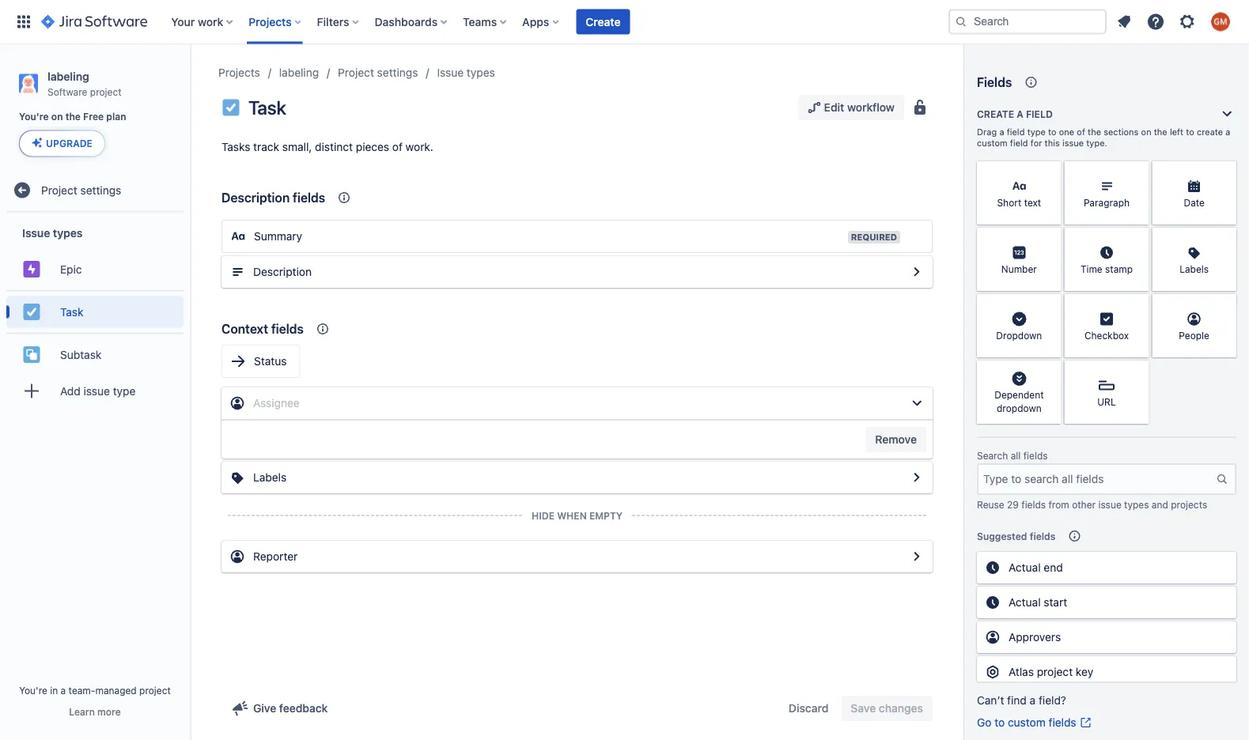 Task type: describe. For each thing, give the bounding box(es) containing it.
discard
[[789, 703, 829, 716]]

suggested fields
[[978, 531, 1056, 542]]

learn
[[69, 707, 95, 718]]

empty
[[590, 511, 623, 522]]

settings image
[[1179, 12, 1198, 31]]

edit
[[825, 101, 845, 114]]

epic
[[60, 263, 82, 276]]

task group
[[6, 290, 184, 333]]

all
[[1011, 451, 1021, 462]]

summary
[[254, 230, 303, 243]]

add issue type button
[[6, 375, 184, 407]]

1 vertical spatial project settings
[[41, 184, 121, 197]]

remove button
[[866, 427, 927, 453]]

field for drag
[[1007, 127, 1026, 137]]

0 vertical spatial issue types
[[437, 66, 495, 79]]

labels inside button
[[253, 471, 287, 484]]

more information image for people
[[1217, 296, 1236, 315]]

your work
[[171, 15, 223, 28]]

0 horizontal spatial on
[[51, 111, 63, 122]]

0 horizontal spatial issue types
[[22, 226, 83, 240]]

0 horizontal spatial to
[[995, 717, 1006, 730]]

more information image for time stamp
[[1129, 230, 1148, 249]]

projects link
[[218, 63, 260, 82]]

more information image for date
[[1217, 163, 1236, 182]]

go to custom fields link
[[978, 716, 1093, 731]]

2 horizontal spatial the
[[1155, 127, 1168, 137]]

1 vertical spatial issue
[[22, 226, 50, 240]]

time
[[1081, 264, 1103, 275]]

dashboards button
[[370, 9, 454, 34]]

checkbox
[[1085, 330, 1130, 341]]

sections
[[1104, 127, 1139, 137]]

1 horizontal spatial project settings link
[[338, 63, 418, 82]]

date
[[1185, 197, 1206, 208]]

task link
[[6, 296, 184, 328]]

1 horizontal spatial project settings
[[338, 66, 418, 79]]

Type to search all fields text field
[[979, 465, 1217, 494]]

type inside button
[[113, 385, 136, 398]]

task inside group
[[60, 306, 84, 319]]

actual end button
[[978, 553, 1237, 584]]

context
[[222, 322, 268, 337]]

reuse
[[978, 500, 1005, 511]]

fields left more information about the context fields icon
[[293, 190, 325, 205]]

group containing issue types
[[6, 212, 184, 417]]

when
[[557, 511, 587, 522]]

1 horizontal spatial the
[[1089, 127, 1102, 137]]

filters button
[[312, 9, 365, 34]]

appswitcher icon image
[[14, 12, 33, 31]]

one
[[1060, 127, 1075, 137]]

distinct
[[315, 141, 353, 154]]

left
[[1171, 127, 1184, 137]]

types inside issue types link
[[467, 66, 495, 79]]

software
[[47, 86, 87, 97]]

feedback
[[279, 703, 328, 716]]

1 horizontal spatial issue
[[437, 66, 464, 79]]

more
[[97, 707, 121, 718]]

projects for projects dropdown button
[[249, 15, 292, 28]]

you're for you're on the free plan
[[19, 111, 49, 122]]

1 horizontal spatial project
[[338, 66, 374, 79]]

upgrade button
[[20, 131, 104, 156]]

can't find a field?
[[978, 695, 1067, 708]]

field?
[[1039, 695, 1067, 708]]

epic link
[[6, 254, 184, 285]]

create
[[1198, 127, 1224, 137]]

notifications image
[[1115, 12, 1134, 31]]

find
[[1008, 695, 1027, 708]]

drag
[[978, 127, 998, 137]]

more information about the fields image
[[1022, 73, 1041, 92]]

filters
[[317, 15, 350, 28]]

actual start
[[1009, 596, 1068, 610]]

2 vertical spatial field
[[1011, 138, 1029, 148]]

status
[[254, 355, 287, 368]]

work.
[[406, 141, 434, 154]]

key
[[1077, 666, 1094, 679]]

can't
[[978, 695, 1005, 708]]

hide
[[532, 511, 555, 522]]

projects for projects 'link'
[[218, 66, 260, 79]]

paragraph
[[1084, 197, 1130, 208]]

your
[[171, 15, 195, 28]]

Search field
[[949, 9, 1107, 34]]

workflow
[[848, 101, 895, 114]]

fields left more information about the context fields image
[[271, 322, 304, 337]]

of inside the drag a field type to one of the sections on the left to create a custom field for this issue type.
[[1078, 127, 1086, 137]]

start
[[1044, 596, 1068, 610]]

description for description fields
[[222, 190, 290, 205]]

0 vertical spatial settings
[[377, 66, 418, 79]]

issue type icon image
[[222, 98, 241, 117]]

context fields
[[222, 322, 304, 337]]

time stamp
[[1081, 264, 1134, 275]]

atlas project key
[[1009, 666, 1094, 679]]

a down more information about the fields icon at top
[[1017, 108, 1024, 120]]

description button
[[222, 256, 933, 288]]

dropdown
[[997, 330, 1043, 341]]

hide when empty
[[532, 511, 623, 522]]

upgrade
[[46, 138, 93, 149]]

plan
[[106, 111, 126, 122]]

issue inside the drag a field type to one of the sections on the left to create a custom field for this issue type.
[[1063, 138, 1085, 148]]

labeling link
[[279, 63, 319, 82]]

apps
[[523, 15, 550, 28]]

search all fields
[[978, 451, 1049, 462]]

from
[[1049, 500, 1070, 511]]

a right find
[[1030, 695, 1036, 708]]

more information image for dropdown
[[1042, 296, 1061, 315]]

suggested
[[978, 531, 1028, 542]]

for
[[1031, 138, 1043, 148]]

more information about the suggested fields image
[[1066, 527, 1085, 546]]

fields left the more information about the suggested fields image
[[1030, 531, 1056, 542]]

give feedback button
[[222, 697, 338, 722]]

close field configuration image
[[908, 394, 927, 413]]

fields right all
[[1024, 451, 1049, 462]]

labeling for labeling software project
[[47, 70, 89, 83]]

create for create
[[586, 15, 621, 28]]

dashboards
[[375, 15, 438, 28]]

a right the 'create'
[[1226, 127, 1231, 137]]

on inside the drag a field type to one of the sections on the left to create a custom field for this issue type.
[[1142, 127, 1152, 137]]

url
[[1098, 397, 1117, 408]]

2 horizontal spatial to
[[1187, 127, 1195, 137]]

0 horizontal spatial the
[[65, 111, 81, 122]]

reuse 29 fields from other issue types and projects
[[978, 500, 1208, 511]]

apps button
[[518, 9, 565, 34]]

subtask
[[60, 348, 102, 361]]

2 vertical spatial project
[[139, 686, 171, 697]]

type inside the drag a field type to one of the sections on the left to create a custom field for this issue type.
[[1028, 127, 1046, 137]]

dropdown
[[997, 403, 1042, 414]]

required
[[852, 232, 898, 243]]

number
[[1002, 264, 1038, 275]]



Task type: vqa. For each thing, say whether or not it's contained in the screenshot.
LABELS to the top
yes



Task type: locate. For each thing, give the bounding box(es) containing it.
0 vertical spatial types
[[467, 66, 495, 79]]

0 vertical spatial field
[[1027, 108, 1054, 120]]

custom
[[978, 138, 1008, 148], [1008, 717, 1046, 730]]

create up drag
[[978, 108, 1015, 120]]

1 vertical spatial task
[[60, 306, 84, 319]]

assignee
[[253, 397, 300, 410]]

your profile and settings image
[[1212, 12, 1231, 31]]

1 vertical spatial custom
[[1008, 717, 1046, 730]]

you're
[[19, 111, 49, 122], [19, 686, 47, 697]]

open field configuration image for description
[[908, 263, 927, 282]]

custom down can't find a field?
[[1008, 717, 1046, 730]]

open field configuration image
[[908, 548, 927, 567]]

more information image for dependent dropdown
[[1042, 363, 1061, 382]]

types up the epic
[[53, 226, 83, 240]]

no restrictions image
[[911, 98, 930, 117]]

types down primary element
[[467, 66, 495, 79]]

0 vertical spatial custom
[[978, 138, 1008, 148]]

more information image
[[1129, 163, 1148, 182], [1217, 163, 1236, 182], [1042, 296, 1061, 315], [1129, 296, 1148, 315], [1217, 296, 1236, 315]]

1 vertical spatial project
[[41, 184, 77, 197]]

2 horizontal spatial project
[[1038, 666, 1074, 679]]

a
[[1017, 108, 1024, 120], [1000, 127, 1005, 137], [1226, 127, 1231, 137], [61, 686, 66, 697], [1030, 695, 1036, 708]]

create inside button
[[586, 15, 621, 28]]

settings
[[377, 66, 418, 79], [80, 184, 121, 197]]

to
[[1049, 127, 1057, 137], [1187, 127, 1195, 137], [995, 717, 1006, 730]]

actual left end on the bottom right of page
[[1009, 562, 1041, 575]]

type up for
[[1028, 127, 1046, 137]]

open field configuration image for labels
[[908, 469, 927, 488]]

0 vertical spatial actual
[[1009, 562, 1041, 575]]

0 vertical spatial project settings
[[338, 66, 418, 79]]

group
[[6, 212, 184, 417]]

0 vertical spatial projects
[[249, 15, 292, 28]]

small,
[[282, 141, 312, 154]]

types left and
[[1125, 500, 1150, 511]]

atlas project key button
[[978, 657, 1237, 689]]

actual for actual end
[[1009, 562, 1041, 575]]

managed
[[95, 686, 137, 697]]

pieces
[[356, 141, 390, 154]]

short
[[998, 197, 1022, 208]]

0 vertical spatial type
[[1028, 127, 1046, 137]]

issue types down primary element
[[437, 66, 495, 79]]

banner containing your work
[[0, 0, 1250, 44]]

labeling
[[279, 66, 319, 79], [47, 70, 89, 83]]

more information image for labels
[[1217, 230, 1236, 249]]

description inside button
[[253, 266, 312, 279]]

edit workflow button
[[799, 95, 905, 120]]

work
[[198, 15, 223, 28]]

project down upgrade button
[[41, 184, 77, 197]]

issue right the other
[[1099, 500, 1122, 511]]

0 vertical spatial description
[[222, 190, 290, 205]]

actual start button
[[978, 587, 1237, 619]]

1 vertical spatial on
[[1142, 127, 1152, 137]]

search image
[[955, 15, 968, 28]]

track
[[253, 141, 279, 154]]

more information image for number
[[1042, 230, 1061, 249]]

0 horizontal spatial task
[[60, 306, 84, 319]]

project up field?
[[1038, 666, 1074, 679]]

jira software image
[[41, 12, 147, 31], [41, 12, 147, 31]]

0 horizontal spatial project
[[41, 184, 77, 197]]

learn more
[[69, 707, 121, 718]]

project settings down upgrade
[[41, 184, 121, 197]]

banner
[[0, 0, 1250, 44]]

help image
[[1147, 12, 1166, 31]]

2 you're from the top
[[19, 686, 47, 697]]

1 vertical spatial issue
[[84, 385, 110, 398]]

reporter button
[[222, 541, 933, 573]]

1 vertical spatial issue types
[[22, 226, 83, 240]]

field left for
[[1011, 138, 1029, 148]]

people
[[1180, 330, 1210, 341]]

1 horizontal spatial task
[[249, 97, 286, 119]]

labeling software project
[[47, 70, 122, 97]]

1 horizontal spatial of
[[1078, 127, 1086, 137]]

0 vertical spatial task
[[249, 97, 286, 119]]

create right apps dropdown button
[[586, 15, 621, 28]]

issue
[[437, 66, 464, 79], [22, 226, 50, 240]]

1 horizontal spatial issue types
[[437, 66, 495, 79]]

of
[[1078, 127, 1086, 137], [393, 141, 403, 154]]

2 horizontal spatial types
[[1125, 500, 1150, 511]]

1 actual from the top
[[1009, 562, 1041, 575]]

1 vertical spatial project settings link
[[6, 174, 184, 206]]

project
[[338, 66, 374, 79], [41, 184, 77, 197]]

field for create
[[1027, 108, 1054, 120]]

field down create a field
[[1007, 127, 1026, 137]]

1 vertical spatial type
[[113, 385, 136, 398]]

issue right add at the bottom of the page
[[84, 385, 110, 398]]

type.
[[1087, 138, 1108, 148]]

type
[[1028, 127, 1046, 137], [113, 385, 136, 398]]

0 horizontal spatial labels
[[253, 471, 287, 484]]

team-
[[69, 686, 95, 697]]

description for description
[[253, 266, 312, 279]]

1 horizontal spatial project
[[139, 686, 171, 697]]

0 vertical spatial you're
[[19, 111, 49, 122]]

you're for you're in a team-managed project
[[19, 686, 47, 697]]

issue types
[[437, 66, 495, 79], [22, 226, 83, 240]]

remove
[[876, 433, 918, 446]]

description
[[222, 190, 290, 205], [253, 266, 312, 279]]

of right one
[[1078, 127, 1086, 137]]

open field configuration image inside labels button
[[908, 469, 927, 488]]

2 actual from the top
[[1009, 596, 1041, 610]]

on
[[51, 111, 63, 122], [1142, 127, 1152, 137]]

0 horizontal spatial issue
[[84, 385, 110, 398]]

project inside button
[[1038, 666, 1074, 679]]

1 vertical spatial labels
[[253, 471, 287, 484]]

of left work.
[[393, 141, 403, 154]]

text
[[1025, 197, 1042, 208]]

a right in
[[61, 686, 66, 697]]

the up type.
[[1089, 127, 1102, 137]]

projects
[[1172, 500, 1208, 511]]

0 vertical spatial project
[[90, 86, 122, 97]]

subtask link
[[6, 339, 184, 371]]

actual
[[1009, 562, 1041, 575], [1009, 596, 1041, 610]]

on right "sections"
[[1142, 127, 1152, 137]]

1 vertical spatial projects
[[218, 66, 260, 79]]

create for create a field
[[978, 108, 1015, 120]]

0 horizontal spatial types
[[53, 226, 83, 240]]

issue types up the epic
[[22, 226, 83, 240]]

actual for actual start
[[1009, 596, 1041, 610]]

0 horizontal spatial create
[[586, 15, 621, 28]]

0 horizontal spatial project settings
[[41, 184, 121, 197]]

give feedback
[[253, 703, 328, 716]]

open field configuration image inside description button
[[908, 263, 927, 282]]

discard button
[[780, 697, 839, 722]]

1 horizontal spatial types
[[467, 66, 495, 79]]

issue down primary element
[[437, 66, 464, 79]]

1 vertical spatial settings
[[80, 184, 121, 197]]

1 vertical spatial actual
[[1009, 596, 1041, 610]]

project up plan
[[90, 86, 122, 97]]

primary element
[[9, 0, 949, 44]]

project
[[90, 86, 122, 97], [1038, 666, 1074, 679], [139, 686, 171, 697]]

dependent dropdown
[[995, 390, 1045, 414]]

0 horizontal spatial labeling
[[47, 70, 89, 83]]

settings down dashboards
[[377, 66, 418, 79]]

go
[[978, 717, 992, 730]]

approvers button
[[978, 622, 1237, 654]]

tasks
[[222, 141, 250, 154]]

issue up epic "link"
[[22, 226, 50, 240]]

1 vertical spatial project
[[1038, 666, 1074, 679]]

project right managed
[[139, 686, 171, 697]]

project settings down dashboards
[[338, 66, 418, 79]]

labels up people
[[1180, 264, 1210, 275]]

projects up labeling link
[[249, 15, 292, 28]]

settings down upgrade
[[80, 184, 121, 197]]

projects inside dropdown button
[[249, 15, 292, 28]]

sidebar navigation image
[[173, 63, 207, 95]]

labels
[[1180, 264, 1210, 275], [253, 471, 287, 484]]

fields
[[978, 75, 1013, 90]]

more information image for checkbox
[[1129, 296, 1148, 315]]

1 horizontal spatial settings
[[377, 66, 418, 79]]

project down filters popup button
[[338, 66, 374, 79]]

issue down one
[[1063, 138, 1085, 148]]

more information image for paragraph
[[1129, 163, 1148, 182]]

to up this
[[1049, 127, 1057, 137]]

0 vertical spatial of
[[1078, 127, 1086, 137]]

you're in a team-managed project
[[19, 686, 171, 697]]

1 horizontal spatial issue
[[1063, 138, 1085, 148]]

0 vertical spatial project
[[338, 66, 374, 79]]

stamp
[[1106, 264, 1134, 275]]

1 vertical spatial you're
[[19, 686, 47, 697]]

go to custom fields
[[978, 717, 1077, 730]]

0 horizontal spatial type
[[113, 385, 136, 398]]

fields left this link will be opened in a new tab icon
[[1049, 717, 1077, 730]]

project settings link down dashboards
[[338, 63, 418, 82]]

dependent
[[995, 390, 1045, 401]]

free
[[83, 111, 104, 122]]

you're left in
[[19, 686, 47, 697]]

task right issue type icon
[[249, 97, 286, 119]]

1 vertical spatial types
[[53, 226, 83, 240]]

29
[[1008, 500, 1020, 511]]

your work button
[[166, 9, 239, 34]]

1 horizontal spatial labeling
[[279, 66, 319, 79]]

on up upgrade button
[[51, 111, 63, 122]]

labeling inside labeling software project
[[47, 70, 89, 83]]

the left free
[[65, 111, 81, 122]]

task down the epic
[[60, 306, 84, 319]]

to right go
[[995, 717, 1006, 730]]

create button
[[577, 9, 631, 34]]

reporter
[[253, 551, 298, 564]]

1 horizontal spatial type
[[1028, 127, 1046, 137]]

fields right 29
[[1022, 500, 1047, 511]]

actual left start
[[1009, 596, 1041, 610]]

issue inside add issue type button
[[84, 385, 110, 398]]

0 vertical spatial issue
[[437, 66, 464, 79]]

1 horizontal spatial labels
[[1180, 264, 1210, 275]]

labeling up "software"
[[47, 70, 89, 83]]

0 horizontal spatial of
[[393, 141, 403, 154]]

1 vertical spatial description
[[253, 266, 312, 279]]

open field configuration image
[[908, 263, 927, 282], [908, 469, 927, 488]]

drag a field type to one of the sections on the left to create a custom field for this issue type.
[[978, 127, 1231, 148]]

more information image
[[1042, 163, 1061, 182], [1042, 230, 1061, 249], [1129, 230, 1148, 249], [1217, 230, 1236, 249], [1042, 363, 1061, 382]]

1 horizontal spatial create
[[978, 108, 1015, 120]]

0 vertical spatial labels
[[1180, 264, 1210, 275]]

custom down drag
[[978, 138, 1008, 148]]

description down summary
[[253, 266, 312, 279]]

teams
[[463, 15, 497, 28]]

0 horizontal spatial project settings link
[[6, 174, 184, 206]]

labeling down projects dropdown button
[[279, 66, 319, 79]]

0 vertical spatial issue
[[1063, 138, 1085, 148]]

0 horizontal spatial issue
[[22, 226, 50, 240]]

0 vertical spatial on
[[51, 111, 63, 122]]

learn more button
[[69, 706, 121, 719]]

add issue type image
[[22, 382, 41, 401]]

end
[[1044, 562, 1064, 575]]

to right left
[[1187, 127, 1195, 137]]

1 vertical spatial open field configuration image
[[908, 469, 927, 488]]

the left left
[[1155, 127, 1168, 137]]

0 horizontal spatial settings
[[80, 184, 121, 197]]

more information about the context fields image
[[335, 188, 354, 207]]

2 open field configuration image from the top
[[908, 469, 927, 488]]

more information about the context fields image
[[313, 320, 332, 339]]

1 vertical spatial create
[[978, 108, 1015, 120]]

labeling for labeling
[[279, 66, 319, 79]]

1 vertical spatial of
[[393, 141, 403, 154]]

edit workflow
[[825, 101, 895, 114]]

0 vertical spatial open field configuration image
[[908, 263, 927, 282]]

2 vertical spatial issue
[[1099, 500, 1122, 511]]

1 vertical spatial field
[[1007, 127, 1026, 137]]

type down 'subtask' link
[[113, 385, 136, 398]]

projects up issue type icon
[[218, 66, 260, 79]]

custom inside the drag a field type to one of the sections on the left to create a custom field for this issue type.
[[978, 138, 1008, 148]]

more information image for short text
[[1042, 163, 1061, 182]]

2 vertical spatial types
[[1125, 500, 1150, 511]]

add issue type
[[60, 385, 136, 398]]

1 horizontal spatial to
[[1049, 127, 1057, 137]]

project inside labeling software project
[[90, 86, 122, 97]]

you're up upgrade button
[[19, 111, 49, 122]]

in
[[50, 686, 58, 697]]

project settings link down upgrade
[[6, 174, 184, 206]]

0 vertical spatial project settings link
[[338, 63, 418, 82]]

1 open field configuration image from the top
[[908, 263, 927, 282]]

0 vertical spatial create
[[586, 15, 621, 28]]

description up summary
[[222, 190, 290, 205]]

project settings link
[[338, 63, 418, 82], [6, 174, 184, 206]]

a right drag
[[1000, 127, 1005, 137]]

1 you're from the top
[[19, 111, 49, 122]]

description fields
[[222, 190, 325, 205]]

1 horizontal spatial on
[[1142, 127, 1152, 137]]

task
[[249, 97, 286, 119], [60, 306, 84, 319]]

other
[[1073, 500, 1096, 511]]

this link will be opened in a new tab image
[[1080, 717, 1093, 730]]

this
[[1045, 138, 1061, 148]]

give
[[253, 703, 276, 716]]

2 horizontal spatial issue
[[1099, 500, 1122, 511]]

add
[[60, 385, 81, 398]]

and
[[1152, 500, 1169, 511]]

0 horizontal spatial project
[[90, 86, 122, 97]]

labels down assignee
[[253, 471, 287, 484]]

field up for
[[1027, 108, 1054, 120]]



